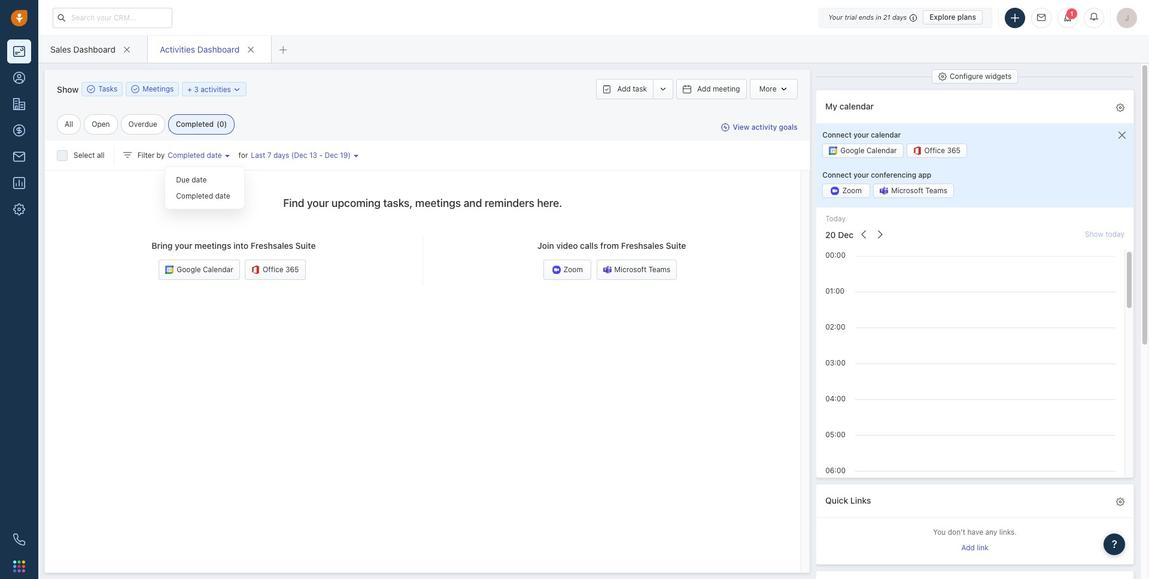 Task type: vqa. For each thing, say whether or not it's contained in the screenshot.
deliverability
no



Task type: describe. For each thing, give the bounding box(es) containing it.
filter by
[[138, 151, 165, 160]]

tasks,
[[384, 197, 413, 210]]

find
[[283, 197, 305, 210]]

google for connect
[[841, 146, 865, 155]]

1 horizontal spatial )
[[348, 151, 351, 160]]

office 365 button for connect your calendar
[[907, 144, 968, 158]]

0 vertical spatial )
[[224, 120, 227, 129]]

due date
[[176, 175, 207, 184]]

microsoft teams for right the microsoft teams button
[[892, 186, 948, 195]]

have
[[968, 528, 984, 537]]

add link link
[[962, 543, 989, 556]]

explore
[[930, 13, 956, 22]]

add meeting button
[[677, 79, 747, 99]]

don't
[[948, 528, 966, 537]]

more
[[760, 84, 777, 93]]

calendar for calendar
[[867, 146, 897, 155]]

meetings
[[143, 85, 174, 94]]

open
[[92, 120, 110, 129]]

06:00
[[826, 466, 846, 475]]

add meeting
[[698, 84, 741, 93]]

google calendar button for meetings
[[159, 260, 240, 280]]

upcoming
[[332, 197, 381, 210]]

your for calendar
[[854, 130, 869, 139]]

explore plans link
[[923, 10, 983, 25]]

completed date button
[[165, 150, 239, 161]]

you don't have any links.
[[934, 528, 1017, 537]]

add for add meeting
[[698, 84, 711, 93]]

date inside dropdown button
[[207, 151, 222, 160]]

show
[[57, 84, 79, 94]]

trial
[[845, 13, 857, 21]]

connect for connect your conferencing app
[[823, 171, 852, 180]]

1 vertical spatial calendar
[[871, 130, 901, 139]]

google calendar for calendar
[[841, 146, 897, 155]]

freshsales for into
[[251, 241, 293, 251]]

1 vertical spatial completed date
[[176, 192, 230, 201]]

completed ( 0 )
[[176, 120, 227, 129]]

explore plans
[[930, 13, 977, 22]]

find your upcoming tasks, meetings and reminders here.
[[283, 197, 563, 210]]

plans
[[958, 13, 977, 22]]

microsoft for left the microsoft teams button
[[615, 265, 647, 274]]

1 vertical spatial meetings
[[195, 241, 231, 251]]

freshworks switcher image
[[13, 561, 25, 573]]

my calendar
[[826, 101, 874, 111]]

+ 3 activities button
[[182, 82, 247, 96]]

app
[[919, 171, 932, 180]]

conferencing
[[871, 171, 917, 180]]

0 horizontal spatial dec
[[294, 151, 308, 160]]

+ 3 activities link
[[188, 84, 241, 95]]

Search your CRM... text field
[[53, 7, 172, 28]]

links.
[[1000, 528, 1017, 537]]

filter
[[138, 151, 155, 160]]

and
[[464, 197, 482, 210]]

configure widgets
[[950, 72, 1012, 81]]

04:00
[[826, 395, 846, 404]]

zoom for zoom button related to right the microsoft teams button
[[843, 186, 862, 195]]

0
[[220, 120, 224, 129]]

suite for bring your meetings into freshsales suite
[[296, 241, 316, 251]]

20 dec
[[826, 230, 854, 240]]

goals
[[779, 123, 798, 132]]

activities dashboard
[[160, 44, 240, 54]]

links
[[851, 496, 872, 506]]

teams for left the microsoft teams button
[[649, 265, 671, 274]]

reminders
[[485, 197, 535, 210]]

widgets
[[986, 72, 1012, 81]]

365 for connect your calendar
[[948, 146, 961, 155]]

add link
[[962, 544, 989, 553]]

phone element
[[7, 528, 31, 552]]

for
[[239, 151, 248, 160]]

3
[[194, 85, 199, 94]]

last 7 days ( dec 13 - dec 19 )
[[251, 151, 351, 160]]

teams for right the microsoft teams button
[[926, 186, 948, 195]]

completed inside dropdown button
[[168, 151, 205, 160]]

view
[[733, 123, 750, 132]]

01:00
[[826, 287, 845, 296]]

activity
[[752, 123, 777, 132]]

1 link
[[1058, 7, 1078, 28]]

20
[[826, 230, 836, 240]]

19
[[340, 151, 348, 160]]

0 vertical spatial calendar
[[840, 101, 874, 111]]

google calendar button for calendar
[[823, 144, 904, 158]]

21
[[884, 13, 891, 21]]

2 vertical spatial completed
[[176, 192, 213, 201]]

down image
[[233, 85, 241, 94]]

ends
[[859, 13, 874, 21]]

google calendar for meetings
[[177, 265, 233, 274]]

all
[[65, 120, 73, 129]]

quick
[[826, 496, 849, 506]]

join video calls from freshsales suite
[[538, 241, 686, 251]]

sales dashboard
[[50, 44, 116, 54]]

2 horizontal spatial dec
[[838, 230, 854, 240]]

due
[[176, 175, 190, 184]]

configure
[[950, 72, 984, 81]]

activities
[[201, 85, 231, 94]]

select
[[74, 151, 95, 160]]

0 horizontal spatial (
[[217, 120, 220, 129]]

0 vertical spatial days
[[893, 13, 907, 21]]

+ 3 activities
[[188, 85, 231, 94]]

calls
[[580, 241, 598, 251]]



Task type: locate. For each thing, give the bounding box(es) containing it.
link
[[977, 544, 989, 553]]

0 horizontal spatial microsoft teams button
[[597, 260, 677, 280]]

dashboard right sales
[[73, 44, 116, 54]]

0 vertical spatial completed date
[[168, 151, 222, 160]]

google calendar down connect your calendar
[[841, 146, 897, 155]]

( down activities
[[217, 120, 220, 129]]

1 horizontal spatial teams
[[926, 186, 948, 195]]

0 vertical spatial google calendar button
[[823, 144, 904, 158]]

microsoft teams button
[[874, 184, 954, 198], [597, 260, 677, 280]]

1 suite from the left
[[296, 241, 316, 251]]

1 vertical spatial microsoft teams
[[615, 265, 671, 274]]

teams
[[926, 186, 948, 195], [649, 265, 671, 274]]

0 horizontal spatial google calendar button
[[159, 260, 240, 280]]

-
[[319, 151, 323, 160]]

add task button
[[597, 79, 653, 99]]

0 horizontal spatial office 365
[[263, 265, 299, 274]]

google calendar button down bring your meetings into freshsales suite
[[159, 260, 240, 280]]

google for bring
[[177, 265, 201, 274]]

03:00
[[826, 359, 846, 368]]

1 horizontal spatial calendar
[[867, 146, 897, 155]]

microsoft teams for left the microsoft teams button
[[615, 265, 671, 274]]

0 vertical spatial office
[[925, 146, 946, 155]]

0 vertical spatial 365
[[948, 146, 961, 155]]

add
[[618, 84, 631, 93], [698, 84, 711, 93], [962, 544, 975, 553]]

0 vertical spatial office 365 button
[[907, 144, 968, 158]]

meetings left and
[[415, 197, 461, 210]]

1 vertical spatial google
[[177, 265, 201, 274]]

1 vertical spatial microsoft
[[615, 265, 647, 274]]

dashboard for activities dashboard
[[197, 44, 240, 54]]

1 horizontal spatial google calendar
[[841, 146, 897, 155]]

0 horizontal spatial zoom button
[[544, 260, 592, 280]]

google down bring your meetings into freshsales suite
[[177, 265, 201, 274]]

0 horizontal spatial zoom
[[564, 265, 583, 274]]

1 vertical spatial google calendar
[[177, 265, 233, 274]]

1 horizontal spatial microsoft teams
[[892, 186, 948, 195]]

0 vertical spatial (
[[217, 120, 220, 129]]

your for meetings
[[175, 241, 192, 251]]

calendar up connect your conferencing app
[[867, 146, 897, 155]]

office 365 button down the into
[[245, 260, 306, 280]]

0 vertical spatial microsoft teams
[[892, 186, 948, 195]]

office 365 for bring your meetings into freshsales suite
[[263, 265, 299, 274]]

days right 7
[[274, 151, 289, 160]]

select all
[[74, 151, 105, 160]]

google calendar button down connect your calendar
[[823, 144, 904, 158]]

zoom button for left the microsoft teams button
[[544, 260, 592, 280]]

0 horizontal spatial office
[[263, 265, 284, 274]]

13
[[310, 151, 317, 160]]

365
[[948, 146, 961, 155], [286, 265, 299, 274]]

by
[[157, 151, 165, 160]]

1 horizontal spatial microsoft teams button
[[874, 184, 954, 198]]

1 horizontal spatial suite
[[666, 241, 686, 251]]

1 vertical spatial connect
[[823, 171, 852, 180]]

bring your meetings into freshsales suite
[[152, 241, 316, 251]]

1 vertical spatial office 365
[[263, 265, 299, 274]]

1 horizontal spatial dec
[[325, 151, 338, 160]]

0 horizontal spatial microsoft
[[615, 265, 647, 274]]

zoom button for right the microsoft teams button
[[823, 184, 871, 198]]

1 vertical spatial office
[[263, 265, 284, 274]]

dec right 20
[[838, 230, 854, 240]]

your left conferencing
[[854, 171, 869, 180]]

all
[[97, 151, 105, 160]]

zoom for left the microsoft teams button's zoom button
[[564, 265, 583, 274]]

0 vertical spatial date
[[207, 151, 222, 160]]

completed date up due date
[[168, 151, 222, 160]]

1 horizontal spatial (
[[291, 151, 294, 160]]

0 vertical spatial office 365
[[925, 146, 961, 155]]

meetings
[[415, 197, 461, 210], [195, 241, 231, 251]]

1 horizontal spatial dashboard
[[197, 44, 240, 54]]

freshsales for from
[[621, 241, 664, 251]]

dashboard
[[73, 44, 116, 54], [197, 44, 240, 54]]

0 vertical spatial completed
[[176, 120, 214, 129]]

0 horizontal spatial )
[[224, 120, 227, 129]]

0 vertical spatial zoom
[[843, 186, 862, 195]]

office for calendar
[[925, 146, 946, 155]]

add task
[[618, 84, 647, 93]]

completed left 0
[[176, 120, 214, 129]]

0 vertical spatial google
[[841, 146, 865, 155]]

microsoft teams
[[892, 186, 948, 195], [615, 265, 671, 274]]

microsoft
[[892, 186, 924, 195], [615, 265, 647, 274]]

1 vertical spatial )
[[348, 151, 351, 160]]

0 horizontal spatial office 365 button
[[245, 260, 306, 280]]

0 horizontal spatial dashboard
[[73, 44, 116, 54]]

1 vertical spatial teams
[[649, 265, 671, 274]]

0 horizontal spatial google calendar
[[177, 265, 233, 274]]

calendar
[[867, 146, 897, 155], [203, 265, 233, 274]]

microsoft for right the microsoft teams button
[[892, 186, 924, 195]]

date
[[207, 151, 222, 160], [192, 175, 207, 184], [215, 192, 230, 201]]

microsoft down join video calls from freshsales suite
[[615, 265, 647, 274]]

0 horizontal spatial days
[[274, 151, 289, 160]]

here.
[[537, 197, 563, 210]]

0 horizontal spatial microsoft teams
[[615, 265, 671, 274]]

today
[[826, 214, 846, 223]]

days
[[893, 13, 907, 21], [274, 151, 289, 160]]

send email image
[[1038, 14, 1046, 22]]

00:00
[[826, 251, 846, 260]]

0 vertical spatial microsoft teams button
[[874, 184, 954, 198]]

1 horizontal spatial zoom
[[843, 186, 862, 195]]

into
[[234, 241, 249, 251]]

microsoft teams down app
[[892, 186, 948, 195]]

date down completed date dropdown button
[[215, 192, 230, 201]]

0 vertical spatial meetings
[[415, 197, 461, 210]]

join
[[538, 241, 554, 251]]

2 vertical spatial date
[[215, 192, 230, 201]]

1 vertical spatial days
[[274, 151, 289, 160]]

1 horizontal spatial office 365
[[925, 146, 961, 155]]

calendar down bring your meetings into freshsales suite
[[203, 265, 233, 274]]

zoom button up "today"
[[823, 184, 871, 198]]

your for upcoming
[[307, 197, 329, 210]]

your trial ends in 21 days
[[829, 13, 907, 21]]

02:00
[[826, 323, 846, 332]]

office 365 up app
[[925, 146, 961, 155]]

add left the task
[[618, 84, 631, 93]]

configure widgets button
[[932, 69, 1019, 84]]

zoom
[[843, 186, 862, 195], [564, 265, 583, 274]]

0 horizontal spatial google
[[177, 265, 201, 274]]

view activity goals link
[[722, 122, 798, 133]]

1 vertical spatial zoom button
[[544, 260, 592, 280]]

freshsales right the into
[[251, 241, 293, 251]]

0 horizontal spatial add
[[618, 84, 631, 93]]

meeting
[[713, 84, 741, 93]]

1 horizontal spatial office
[[925, 146, 946, 155]]

add left link in the bottom of the page
[[962, 544, 975, 553]]

quick links
[[826, 496, 872, 506]]

add for add task
[[618, 84, 631, 93]]

( left 13 at left
[[291, 151, 294, 160]]

1 horizontal spatial 365
[[948, 146, 961, 155]]

tasks
[[98, 85, 117, 94]]

1 horizontal spatial google calendar button
[[823, 144, 904, 158]]

+
[[188, 85, 192, 94]]

2 dashboard from the left
[[197, 44, 240, 54]]

activities
[[160, 44, 195, 54]]

zoom down video
[[564, 265, 583, 274]]

calendar right my
[[840, 101, 874, 111]]

date left the for
[[207, 151, 222, 160]]

add for add link
[[962, 544, 975, 553]]

0 vertical spatial google calendar
[[841, 146, 897, 155]]

1 vertical spatial date
[[192, 175, 207, 184]]

completed
[[176, 120, 214, 129], [168, 151, 205, 160], [176, 192, 213, 201]]

1 horizontal spatial office 365 button
[[907, 144, 968, 158]]

1 horizontal spatial add
[[698, 84, 711, 93]]

your for conferencing
[[854, 171, 869, 180]]

sales
[[50, 44, 71, 54]]

view activity goals
[[733, 123, 798, 132]]

1 vertical spatial office 365 button
[[245, 260, 306, 280]]

microsoft down conferencing
[[892, 186, 924, 195]]

your
[[829, 13, 843, 21]]

you
[[934, 528, 946, 537]]

0 horizontal spatial meetings
[[195, 241, 231, 251]]

0 vertical spatial calendar
[[867, 146, 897, 155]]

connect down my
[[823, 130, 852, 139]]

1 horizontal spatial microsoft
[[892, 186, 924, 195]]

my
[[826, 101, 838, 111]]

office 365 for connect your calendar
[[925, 146, 961, 155]]

2 connect from the top
[[823, 171, 852, 180]]

1 horizontal spatial meetings
[[415, 197, 461, 210]]

1 horizontal spatial days
[[893, 13, 907, 21]]

dec left 13 at left
[[294, 151, 308, 160]]

office 365
[[925, 146, 961, 155], [263, 265, 299, 274]]

google calendar button
[[823, 144, 904, 158], [159, 260, 240, 280]]

1 vertical spatial calendar
[[203, 265, 233, 274]]

office 365 button up app
[[907, 144, 968, 158]]

office up app
[[925, 146, 946, 155]]

1 horizontal spatial freshsales
[[621, 241, 664, 251]]

05:00
[[826, 431, 846, 440]]

teams down join video calls from freshsales suite
[[649, 265, 671, 274]]

connect your conferencing app
[[823, 171, 932, 180]]

7
[[267, 151, 272, 160]]

1 vertical spatial 365
[[286, 265, 299, 274]]

completed date
[[168, 151, 222, 160], [176, 192, 230, 201]]

days right 21
[[893, 13, 907, 21]]

last
[[251, 151, 265, 160]]

task
[[633, 84, 647, 93]]

zoom button down video
[[544, 260, 592, 280]]

your right find on the top
[[307, 197, 329, 210]]

1 vertical spatial (
[[291, 151, 294, 160]]

completed date inside completed date dropdown button
[[168, 151, 222, 160]]

completed down due date
[[176, 192, 213, 201]]

connect
[[823, 130, 852, 139], [823, 171, 852, 180]]

completed up the due
[[168, 151, 205, 160]]

microsoft teams button down join video calls from freshsales suite
[[597, 260, 677, 280]]

dec
[[294, 151, 308, 160], [325, 151, 338, 160], [838, 230, 854, 240]]

1 vertical spatial zoom
[[564, 265, 583, 274]]

dashboard up activities
[[197, 44, 240, 54]]

phone image
[[13, 534, 25, 546]]

zoom down connect your conferencing app
[[843, 186, 862, 195]]

365 for bring your meetings into freshsales suite
[[286, 265, 299, 274]]

1 freshsales from the left
[[251, 241, 293, 251]]

connect up "today"
[[823, 171, 852, 180]]

0 vertical spatial connect
[[823, 130, 852, 139]]

your right the bring
[[175, 241, 192, 251]]

1 dashboard from the left
[[73, 44, 116, 54]]

google calendar down bring your meetings into freshsales suite
[[177, 265, 233, 274]]

dashboard for sales dashboard
[[73, 44, 116, 54]]

office for meetings
[[263, 265, 284, 274]]

1
[[1071, 10, 1074, 17]]

video
[[557, 241, 578, 251]]

more button
[[750, 79, 798, 99], [750, 79, 798, 99]]

dec right -
[[325, 151, 338, 160]]

0 horizontal spatial 365
[[286, 265, 299, 274]]

1 horizontal spatial zoom button
[[823, 184, 871, 198]]

bring
[[152, 241, 173, 251]]

meetings left the into
[[195, 241, 231, 251]]

1 vertical spatial google calendar button
[[159, 260, 240, 280]]

microsoft teams down join video calls from freshsales suite
[[615, 265, 671, 274]]

0 vertical spatial zoom button
[[823, 184, 871, 198]]

connect your calendar
[[823, 130, 901, 139]]

office
[[925, 146, 946, 155], [263, 265, 284, 274]]

2 freshsales from the left
[[621, 241, 664, 251]]

0 vertical spatial microsoft
[[892, 186, 924, 195]]

microsoft teams button down app
[[874, 184, 954, 198]]

connect for connect your calendar
[[823, 130, 852, 139]]

completed date down due date
[[176, 192, 230, 201]]

) right -
[[348, 151, 351, 160]]

your down my calendar
[[854, 130, 869, 139]]

0 horizontal spatial teams
[[649, 265, 671, 274]]

2 horizontal spatial add
[[962, 544, 975, 553]]

1 horizontal spatial google
[[841, 146, 865, 155]]

date right the due
[[192, 175, 207, 184]]

0 horizontal spatial suite
[[296, 241, 316, 251]]

1 vertical spatial microsoft teams button
[[597, 260, 677, 280]]

) down activities
[[224, 120, 227, 129]]

2 suite from the left
[[666, 241, 686, 251]]

office down bring your meetings into freshsales suite
[[263, 265, 284, 274]]

0 horizontal spatial freshsales
[[251, 241, 293, 251]]

google down connect your calendar
[[841, 146, 865, 155]]

office 365 button for bring your meetings into freshsales suite
[[245, 260, 306, 280]]

1 connect from the top
[[823, 130, 852, 139]]

office 365 down bring your meetings into freshsales suite
[[263, 265, 299, 274]]

overdue
[[129, 120, 157, 129]]

suite for join video calls from freshsales suite
[[666, 241, 686, 251]]

1 vertical spatial completed
[[168, 151, 205, 160]]

0 vertical spatial teams
[[926, 186, 948, 195]]

0 horizontal spatial calendar
[[203, 265, 233, 274]]

calendar up conferencing
[[871, 130, 901, 139]]

teams down app
[[926, 186, 948, 195]]

calendar for meetings
[[203, 265, 233, 274]]

from
[[601, 241, 619, 251]]

your
[[854, 130, 869, 139], [854, 171, 869, 180], [307, 197, 329, 210], [175, 241, 192, 251]]

freshsales right from at the top
[[621, 241, 664, 251]]

add left meeting at the right top of page
[[698, 84, 711, 93]]



